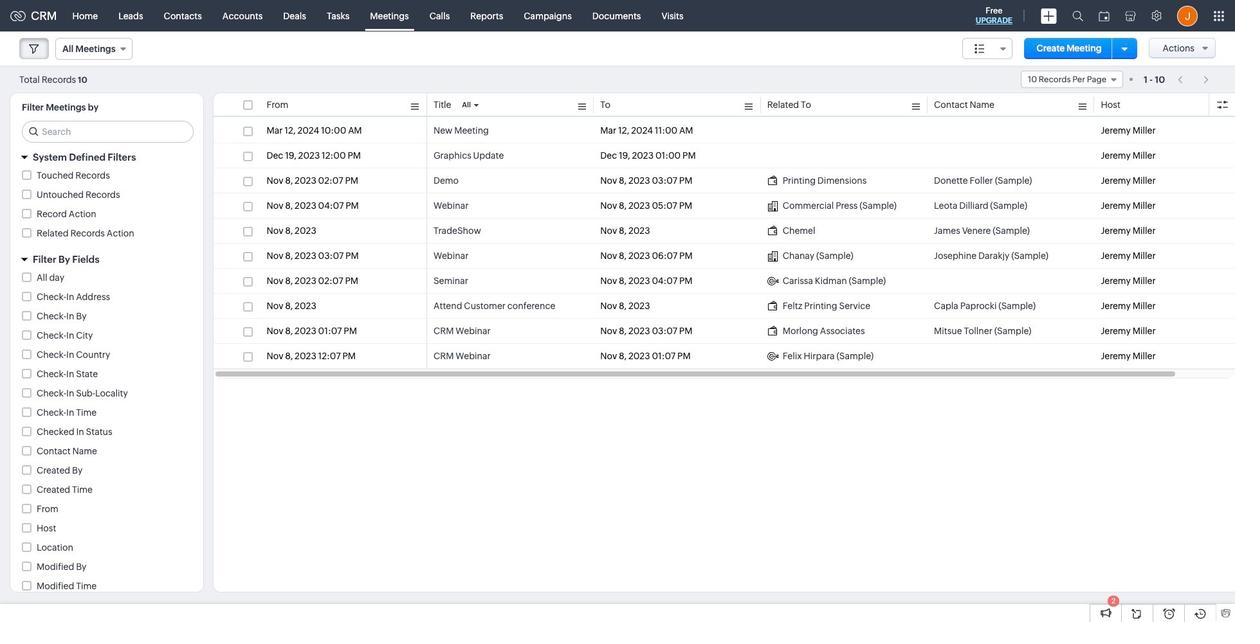 Task type: vqa. For each thing, say whether or not it's contained in the screenshot.
SIZE icon
yes



Task type: describe. For each thing, give the bounding box(es) containing it.
calendar image
[[1099, 11, 1110, 21]]

search element
[[1065, 0, 1091, 32]]

search image
[[1073, 10, 1083, 21]]

Search text field
[[23, 122, 193, 142]]

profile image
[[1177, 5, 1198, 26]]

size image
[[975, 43, 985, 55]]

logo image
[[10, 11, 26, 21]]



Task type: locate. For each thing, give the bounding box(es) containing it.
None field
[[55, 38, 132, 60], [962, 38, 1013, 59], [1021, 71, 1123, 88], [55, 38, 132, 60], [1021, 71, 1123, 88]]

create menu element
[[1033, 0, 1065, 31]]

profile element
[[1170, 0, 1206, 31]]

create menu image
[[1041, 8, 1057, 23]]

row group
[[214, 118, 1235, 369]]

navigation
[[1172, 70, 1216, 89]]

none field 'size'
[[962, 38, 1013, 59]]



